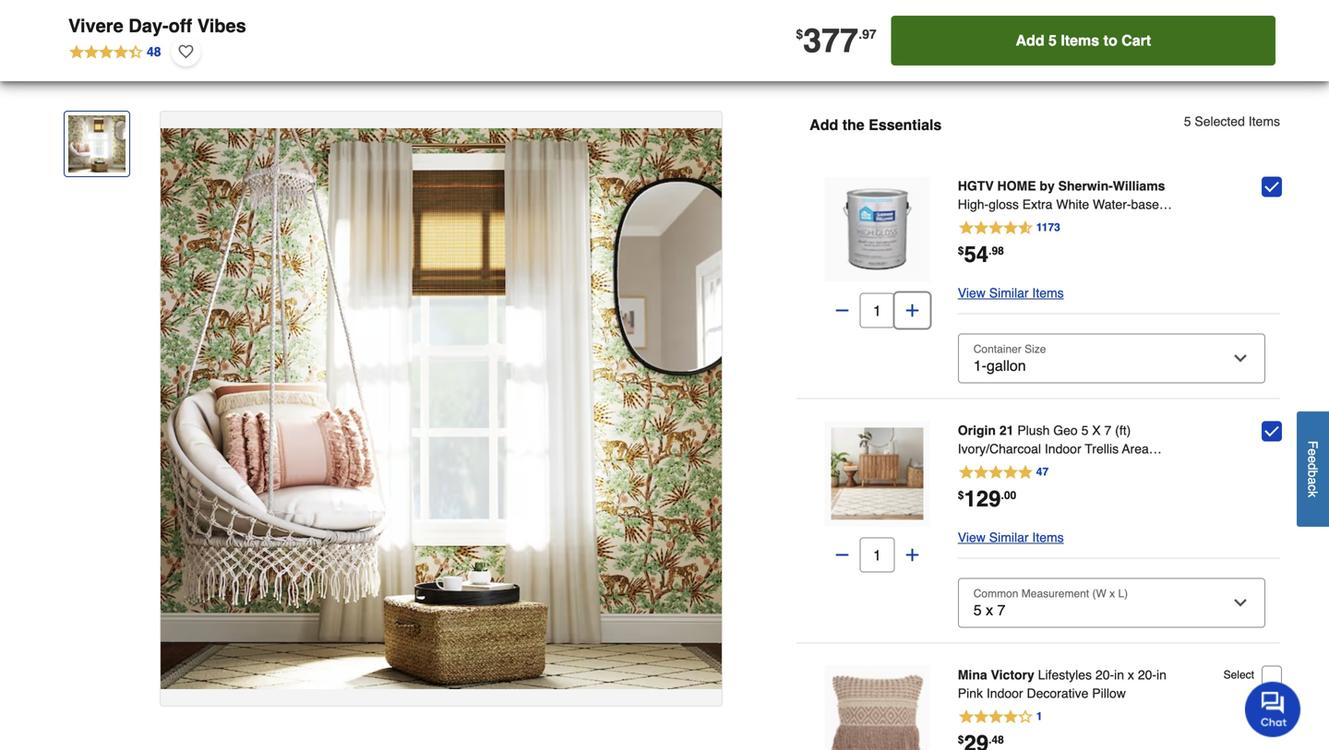 Task type: vqa. For each thing, say whether or not it's contained in the screenshot.
quickview icon
yes



Task type: locate. For each thing, give the bounding box(es) containing it.
Stepper number input field with increment and decrement buttons number field
[[860, 293, 895, 328], [860, 538, 895, 573]]

vibes
[[197, 15, 246, 36]]

view similar items button for 129
[[958, 527, 1064, 549]]

.
[[859, 27, 862, 41], [989, 245, 992, 258], [1001, 489, 1004, 502], [989, 734, 992, 747]]

129
[[964, 486, 1001, 512]]

0 vertical spatial view similar items button
[[958, 30, 1064, 52]]

lifestyles
[[1038, 668, 1092, 683]]

7
[[1104, 423, 1112, 438]]

door
[[1050, 216, 1078, 230]]

add
[[1016, 32, 1044, 49], [810, 116, 838, 133]]

in left x
[[1114, 668, 1124, 683]]

0 vertical spatial add
[[1016, 32, 1044, 49]]

williams
[[1113, 179, 1165, 193]]

0 vertical spatial quickview image
[[868, 220, 886, 239]]

5 inside button
[[1049, 32, 1057, 49]]

indoor for decorative
[[987, 686, 1023, 701]]

1 similar from the top
[[989, 34, 1029, 48]]

0 horizontal spatial 5
[[1049, 32, 1057, 49]]

2 vertical spatial similar
[[989, 530, 1029, 545]]

2 minus image from the top
[[833, 546, 851, 564]]

c
[[1306, 485, 1320, 491]]

0 vertical spatial 48
[[147, 44, 161, 59]]

off
[[169, 15, 192, 36]]

view similar items button down notify at the right of page
[[958, 30, 1064, 52]]

1 vertical spatial similar
[[989, 286, 1029, 300]]

5 left 'to'
[[1049, 32, 1057, 49]]

b
[[1306, 470, 1320, 477]]

indoor down the geo
[[1045, 442, 1081, 456]]

2 20- from the left
[[1138, 668, 1157, 683]]

47
[[1036, 466, 1049, 479]]

5 left the selected
[[1184, 114, 1191, 129]]

plush geo 5 x 7 (ft) ivory/charcoal indoor trellis area rug
[[958, 423, 1149, 475]]

. up the
[[859, 27, 862, 41]]

1 horizontal spatial add
[[1016, 32, 1044, 49]]

day-
[[129, 15, 169, 36]]

2 vertical spatial view similar items button
[[958, 527, 1064, 549]]

2 view similar items from the top
[[958, 286, 1064, 300]]

add for add the essentials
[[810, 116, 838, 133]]

hgtv home by sherwin-williams high-gloss extra white water-based interior/exterior door and trim paint (1-gallon)
[[958, 179, 1166, 249]]

origin 21
[[958, 423, 1014, 438]]

$ inside $ 377 . 97
[[796, 27, 803, 41]]

0 horizontal spatial 48
[[147, 44, 161, 59]]

view similar items button down 98
[[958, 282, 1064, 304]]

e
[[1306, 449, 1320, 456], [1306, 456, 1320, 463]]

f
[[1306, 441, 1320, 449]]

48 inside 4.4 stars 'image'
[[147, 44, 161, 59]]

0 vertical spatial minus image
[[833, 301, 851, 320]]

add 5 items to cart button
[[891, 16, 1276, 66]]

0 vertical spatial view similar items
[[958, 34, 1064, 48]]

1 vertical spatial minus image
[[833, 546, 851, 564]]

add the essentials
[[810, 116, 942, 133]]

1
[[1036, 710, 1042, 723]]

f e e d b a c k button
[[1297, 412, 1329, 527]]

$ down rug
[[958, 489, 964, 502]]

2 vertical spatial view
[[958, 530, 986, 545]]

sherwin-
[[1058, 179, 1113, 193]]

view for 129
[[958, 530, 986, 545]]

. inside $ 377 . 97
[[859, 27, 862, 41]]

in
[[1114, 668, 1124, 683], [1157, 668, 1167, 683]]

$ left the 97
[[796, 27, 803, 41]]

mina victory
[[958, 668, 1034, 683]]

1 vertical spatial quickview image
[[868, 709, 886, 728]]

view similar items for 129
[[958, 530, 1064, 545]]

in right x
[[1157, 668, 1167, 683]]

view similar items down 98
[[958, 286, 1064, 300]]

0 vertical spatial stepper number input field with increment and decrement buttons number field
[[860, 293, 895, 328]]

1 horizontal spatial 5
[[1081, 423, 1089, 438]]

2 in from the left
[[1157, 668, 1167, 683]]

1 stepper number input field with increment and decrement buttons number field from the top
[[860, 293, 895, 328]]

minus image for 54
[[833, 301, 851, 320]]

3 view similar items from the top
[[958, 530, 1064, 545]]

1 minus image from the top
[[833, 301, 851, 320]]

pillow
[[1092, 686, 1126, 701]]

0 vertical spatial view
[[958, 34, 986, 48]]

2 quickview image from the top
[[868, 709, 886, 728]]

1 vertical spatial stepper number input field with increment and decrement buttons number field
[[860, 538, 895, 573]]

2 stepper number input field with increment and decrement buttons number field from the top
[[860, 538, 895, 573]]

5 selected items
[[1184, 114, 1280, 129]]

377
[[803, 21, 859, 60]]

1 quickview image from the top
[[868, 220, 886, 239]]

1 horizontal spatial 20-
[[1138, 668, 1157, 683]]

5 inside plush geo 5 x 7 (ft) ivory/charcoal indoor trellis area rug
[[1081, 423, 1089, 438]]

1 vertical spatial view similar items
[[958, 286, 1064, 300]]

2 view similar items button from the top
[[958, 282, 1064, 304]]

indoor for trellis
[[1045, 442, 1081, 456]]

2 vertical spatial view similar items
[[958, 530, 1064, 545]]

add inside button
[[1016, 32, 1044, 49]]

1 in from the left
[[1114, 668, 1124, 683]]

notify
[[1061, 4, 1092, 17]]

indoor inside plush geo 5 x 7 (ft) ivory/charcoal indoor trellis area rug
[[1045, 442, 1081, 456]]

hgtv
[[958, 179, 994, 193]]

4.4 stars image
[[68, 41, 162, 62]]

origin
[[958, 423, 996, 438]]

quickview image
[[868, 220, 886, 239], [868, 709, 886, 728]]

1 vertical spatial view
[[958, 286, 986, 300]]

minus image left plus icon
[[833, 301, 851, 320]]

view similar items button
[[958, 30, 1064, 52], [958, 282, 1064, 304], [958, 527, 1064, 549]]

. inside $ 129 . 00
[[1001, 489, 1004, 502]]

5
[[1049, 32, 1057, 49], [1184, 114, 1191, 129], [1081, 423, 1089, 438]]

2 vertical spatial 5
[[1081, 423, 1089, 438]]

minus image for 129
[[833, 546, 851, 564]]

the
[[842, 116, 865, 133]]

0 vertical spatial indoor
[[1045, 442, 1081, 456]]

. right (1-
[[989, 245, 992, 258]]

view similar items button down the 00
[[958, 527, 1064, 549]]

e up "d"
[[1306, 449, 1320, 456]]

1 view similar items button from the top
[[958, 30, 1064, 52]]

trim
[[1106, 216, 1132, 230]]

. inside "$ 54 . 98"
[[989, 245, 992, 258]]

(ft)
[[1115, 423, 1131, 438]]

. down 4 stars image at the bottom right
[[989, 734, 992, 747]]

extra
[[1022, 197, 1053, 212]]

20- right x
[[1138, 668, 1157, 683]]

$ for 377
[[796, 27, 803, 41]]

vivere home decor collections  - thumbnail image
[[68, 115, 126, 173]]

indoor down the victory
[[987, 686, 1023, 701]]

view similar items button for 54
[[958, 282, 1064, 304]]

1 vertical spatial view similar items button
[[958, 282, 1064, 304]]

20- up pillow
[[1095, 668, 1114, 683]]

stepper number input field with increment and decrement buttons number field left plus icon
[[860, 293, 895, 328]]

interior/exterior
[[958, 216, 1046, 230]]

2 similar from the top
[[989, 286, 1029, 300]]

view similar items
[[958, 34, 1064, 48], [958, 286, 1064, 300], [958, 530, 1064, 545]]

view similar items down the 00
[[958, 530, 1064, 545]]

1 horizontal spatial indoor
[[1045, 442, 1081, 456]]

mina
[[958, 668, 987, 683]]

add 5 items to cart
[[1016, 32, 1151, 49]]

3 view from the top
[[958, 530, 986, 545]]

0 horizontal spatial add
[[810, 116, 838, 133]]

1 view from the top
[[958, 34, 986, 48]]

0 vertical spatial 5
[[1049, 32, 1057, 49]]

1173
[[1036, 221, 1060, 234]]

view
[[958, 34, 986, 48], [958, 286, 986, 300], [958, 530, 986, 545]]

vivere day-off vibes
[[68, 15, 246, 36]]

2 e from the top
[[1306, 456, 1320, 463]]

minus image
[[833, 301, 851, 320], [833, 546, 851, 564]]

view similar items down notify at the right of page
[[958, 34, 1064, 48]]

cart
[[1122, 32, 1151, 49]]

paint
[[1135, 216, 1165, 230]]

$ left "gallon)"
[[958, 245, 964, 258]]

2 view from the top
[[958, 286, 986, 300]]

indoor inside lifestyles 20-in x 20-in pink indoor decorative pillow
[[987, 686, 1023, 701]]

. down 4.9 stars image
[[1001, 489, 1004, 502]]

1 horizontal spatial 48
[[992, 734, 1004, 747]]

48 down 4 stars image at the bottom right
[[992, 734, 1004, 747]]

a
[[1306, 477, 1320, 485]]

48 down vivere day-off vibes
[[147, 44, 161, 59]]

indoor
[[1045, 442, 1081, 456], [987, 686, 1023, 701]]

0 horizontal spatial 20-
[[1095, 668, 1114, 683]]

$
[[796, 27, 803, 41], [958, 245, 964, 258], [958, 489, 964, 502], [958, 734, 964, 747]]

1 view similar items from the top
[[958, 34, 1064, 48]]

48
[[147, 44, 161, 59], [992, 734, 1004, 747]]

3 view similar items button from the top
[[958, 527, 1064, 549]]

1 vertical spatial 48
[[992, 734, 1004, 747]]

e up b
[[1306, 456, 1320, 463]]

1 vertical spatial add
[[810, 116, 838, 133]]

chat invite button image
[[1245, 681, 1301, 737]]

(1-
[[958, 234, 974, 249]]

$ inside $ 129 . 00
[[958, 489, 964, 502]]

1 horizontal spatial in
[[1157, 668, 1167, 683]]

heart outline image
[[179, 42, 193, 62]]

items
[[1061, 32, 1099, 49], [1032, 34, 1064, 48], [1249, 114, 1280, 129], [1032, 286, 1064, 300], [1032, 530, 1064, 545]]

stepper number input field with increment and decrement buttons number field left plus image
[[860, 538, 895, 573]]

gloss
[[989, 197, 1019, 212]]

quickview image for lifestyles 20-in x 20-in pink indoor decorative pillow
[[868, 709, 886, 728]]

0 horizontal spatial in
[[1114, 668, 1124, 683]]

3 similar from the top
[[989, 530, 1029, 545]]

1 vertical spatial 5
[[1184, 114, 1191, 129]]

48 button
[[68, 37, 162, 66]]

similar
[[989, 34, 1029, 48], [989, 286, 1029, 300], [989, 530, 1029, 545]]

20-
[[1095, 668, 1114, 683], [1138, 668, 1157, 683]]

2 horizontal spatial 5
[[1184, 114, 1191, 129]]

$ inside "$ 54 . 98"
[[958, 245, 964, 258]]

$ 129 . 00
[[958, 486, 1016, 512]]

based
[[1131, 197, 1166, 212]]

0 vertical spatial similar
[[989, 34, 1029, 48]]

white
[[1056, 197, 1089, 212]]

to
[[1104, 32, 1117, 49]]

5 left x
[[1081, 423, 1089, 438]]

1 vertical spatial indoor
[[987, 686, 1023, 701]]

minus image left plus image
[[833, 546, 851, 564]]

0 horizontal spatial indoor
[[987, 686, 1023, 701]]

vivere home decor collections image
[[161, 128, 722, 690]]



Task type: describe. For each thing, give the bounding box(es) containing it.
4.6 stars image
[[958, 219, 1061, 238]]

k
[[1306, 491, 1320, 498]]

4 stars image
[[958, 708, 1043, 727]]

00
[[1004, 489, 1016, 502]]

$ for 54
[[958, 245, 964, 258]]

view similar items for 54
[[958, 286, 1064, 300]]

1 e from the top
[[1306, 449, 1320, 456]]

view for 54
[[958, 286, 986, 300]]

rug
[[958, 460, 982, 475]]

home
[[997, 179, 1036, 193]]

21
[[999, 423, 1014, 438]]

water-
[[1093, 197, 1131, 212]]

97
[[862, 27, 876, 41]]

ivory/charcoal
[[958, 442, 1041, 456]]

quickview image for high-gloss extra white water-based interior/exterior door and trim paint (1-gallon)
[[868, 220, 886, 239]]

selected
[[1195, 114, 1245, 129]]

area
[[1122, 442, 1149, 456]]

plus image
[[903, 546, 922, 564]]

4.9 stars image
[[958, 464, 1050, 483]]

high-
[[958, 197, 989, 212]]

select
[[1223, 669, 1254, 682]]

notify me
[[1061, 4, 1110, 17]]

. for 54
[[989, 245, 992, 258]]

. 48
[[989, 734, 1004, 747]]

54
[[964, 242, 989, 267]]

similar for 54
[[989, 286, 1029, 300]]

$ 377 . 97
[[796, 21, 876, 60]]

pink
[[958, 686, 983, 701]]

. for 377
[[859, 27, 862, 41]]

add for add 5 items to cart
[[1016, 32, 1044, 49]]

by
[[1040, 179, 1055, 193]]

quickview image
[[868, 465, 886, 483]]

essentials
[[869, 116, 942, 133]]

items inside add 5 items to cart button
[[1061, 32, 1099, 49]]

. for 129
[[1001, 489, 1004, 502]]

x
[[1128, 668, 1134, 683]]

$ 54 . 98
[[958, 242, 1004, 267]]

similar for 129
[[989, 530, 1029, 545]]

gallon)
[[974, 234, 1015, 249]]

x
[[1092, 423, 1101, 438]]

98
[[992, 245, 1004, 258]]

lifestyles 20-in x 20-in pink indoor decorative pillow
[[958, 668, 1167, 701]]

plus image
[[903, 301, 922, 320]]

decorative
[[1027, 686, 1089, 701]]

$ for 129
[[958, 489, 964, 502]]

f e e d b a c k
[[1306, 441, 1320, 498]]

me
[[1095, 4, 1110, 17]]

plush
[[1017, 423, 1050, 438]]

$ left . 48
[[958, 734, 964, 747]]

vivere
[[68, 15, 123, 36]]

geo
[[1053, 423, 1078, 438]]

stepper number input field with increment and decrement buttons number field for 129
[[860, 538, 895, 573]]

victory
[[991, 668, 1034, 683]]

stepper number input field with increment and decrement buttons number field for 54
[[860, 293, 895, 328]]

1 20- from the left
[[1095, 668, 1114, 683]]

d
[[1306, 463, 1320, 470]]

trellis
[[1085, 442, 1119, 456]]

and
[[1081, 216, 1103, 230]]



